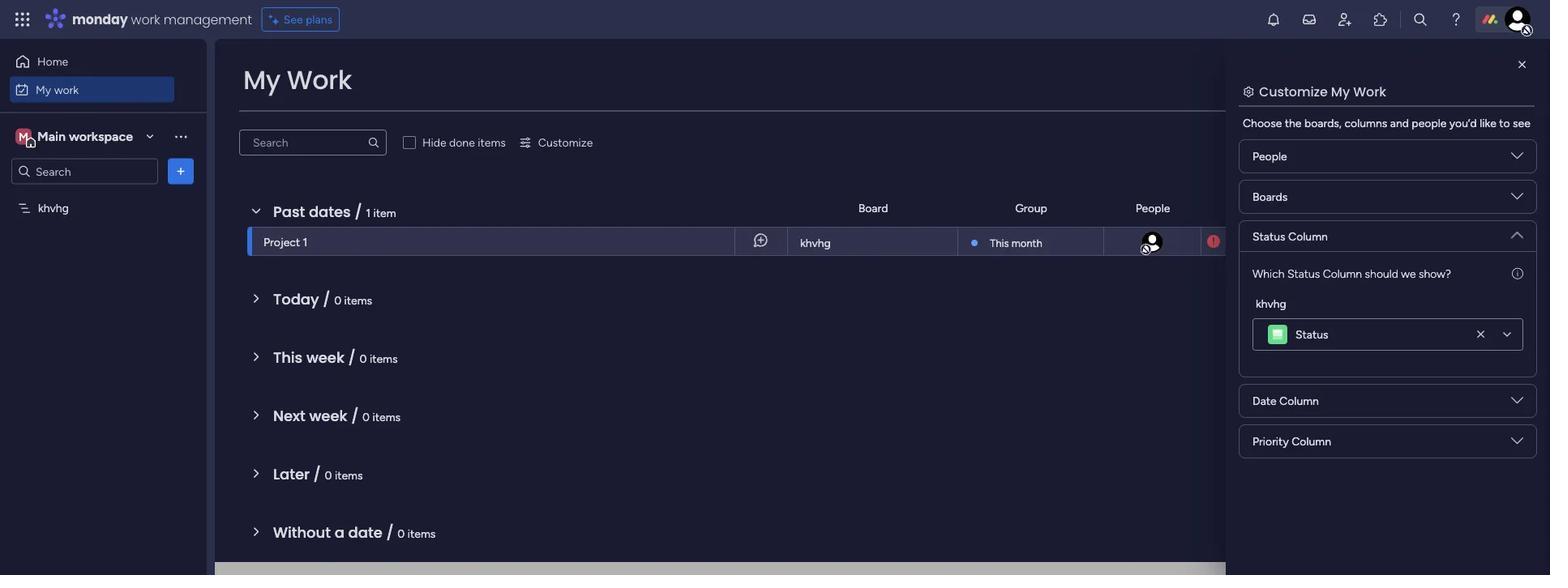 Task type: vqa. For each thing, say whether or not it's contained in the screenshot.
top New
no



Task type: locate. For each thing, give the bounding box(es) containing it.
help image
[[1449, 11, 1465, 28]]

date
[[348, 523, 383, 543]]

customize for customize
[[538, 136, 593, 150]]

1 right project
[[303, 235, 308, 249]]

date for date
[[1247, 202, 1271, 215]]

1 horizontal spatial this
[[990, 237, 1009, 250]]

priority for priority
[[1468, 202, 1504, 215]]

work
[[287, 62, 352, 98], [1354, 82, 1387, 101]]

1 vertical spatial work
[[54, 83, 79, 97]]

status down am
[[1288, 267, 1321, 281]]

2 vertical spatial khvhg
[[1256, 297, 1287, 311]]

status right nov
[[1253, 230, 1286, 243]]

choose the boards, columns and people you'd like to see
[[1243, 116, 1531, 130]]

1 horizontal spatial khvhg
[[801, 236, 831, 250]]

1 vertical spatial dapulse dropdown down arrow image
[[1512, 436, 1524, 454]]

0 inside next week / 0 items
[[363, 410, 370, 424]]

date for date column
[[1253, 395, 1277, 408]]

0 vertical spatial khvhg
[[38, 202, 69, 215]]

column
[[1289, 230, 1328, 243], [1323, 267, 1363, 281], [1280, 395, 1320, 408], [1292, 435, 1332, 449]]

0 horizontal spatial my
[[36, 83, 51, 97]]

3 dapulse dropdown down arrow image from the top
[[1512, 395, 1524, 413]]

2 dapulse dropdown down arrow image from the top
[[1512, 436, 1524, 454]]

0 horizontal spatial priority
[[1253, 435, 1289, 449]]

khvhg group
[[1253, 295, 1524, 351]]

1 horizontal spatial customize
[[1260, 82, 1328, 101]]

priority for priority column
[[1253, 435, 1289, 449]]

to
[[1500, 116, 1511, 130]]

next week / 0 items
[[273, 406, 401, 427]]

0 horizontal spatial work
[[287, 62, 352, 98]]

1 horizontal spatial work
[[131, 10, 160, 28]]

column up priority column
[[1280, 395, 1320, 408]]

v2 info image
[[1513, 265, 1524, 282]]

date up 15,
[[1247, 202, 1271, 215]]

gary orlando image left v2 overdue deadline image on the top right of page
[[1141, 230, 1165, 255]]

dapulse dropdown down arrow image
[[1512, 150, 1524, 168], [1512, 191, 1524, 209], [1512, 395, 1524, 413]]

1 horizontal spatial my
[[243, 62, 281, 98]]

my work button
[[10, 77, 174, 103]]

1 vertical spatial dapulse dropdown down arrow image
[[1512, 191, 1524, 209]]

1 vertical spatial week
[[309, 406, 348, 427]]

gary orlando image right help icon
[[1505, 6, 1531, 32]]

items inside this week / 0 items
[[370, 352, 398, 366]]

1 vertical spatial customize
[[538, 136, 593, 150]]

0 right the date
[[398, 527, 405, 541]]

main content containing past dates /
[[215, 39, 1551, 576]]

0 horizontal spatial this
[[273, 348, 303, 368]]

/ up next week / 0 items
[[348, 348, 356, 368]]

my
[[243, 62, 281, 98], [1332, 82, 1351, 101], [36, 83, 51, 97]]

0 vertical spatial 1
[[366, 206, 371, 220]]

0 vertical spatial people
[[1253, 150, 1288, 163]]

0 vertical spatial dapulse dropdown down arrow image
[[1512, 223, 1524, 241]]

workspace selection element
[[15, 127, 135, 148]]

column down date column
[[1292, 435, 1332, 449]]

this left month
[[990, 237, 1009, 250]]

columns
[[1345, 116, 1388, 130]]

plans
[[306, 13, 333, 26]]

items inside next week / 0 items
[[373, 410, 401, 424]]

like
[[1480, 116, 1497, 130]]

1 vertical spatial gary orlando image
[[1141, 230, 1165, 255]]

boards
[[1253, 190, 1288, 204]]

khvhg
[[38, 202, 69, 215], [801, 236, 831, 250], [1256, 297, 1287, 311]]

priority
[[1468, 202, 1504, 215], [1253, 435, 1289, 449]]

status column
[[1253, 230, 1328, 243]]

main content
[[215, 39, 1551, 576]]

1 horizontal spatial gary orlando image
[[1505, 6, 1531, 32]]

None search field
[[239, 130, 387, 156]]

option
[[0, 194, 207, 197]]

dapulse dropdown down arrow image
[[1512, 223, 1524, 241], [1512, 436, 1524, 454]]

0 horizontal spatial customize
[[538, 136, 593, 150]]

2 horizontal spatial khvhg
[[1256, 297, 1287, 311]]

items inside the without a date / 0 items
[[408, 527, 436, 541]]

items right later
[[335, 469, 363, 483]]

we
[[1402, 267, 1417, 281]]

work up columns
[[1354, 82, 1387, 101]]

1 vertical spatial khvhg
[[801, 236, 831, 250]]

date up priority column
[[1253, 395, 1277, 408]]

khvhg inside 'group'
[[1256, 297, 1287, 311]]

people
[[1253, 150, 1288, 163], [1136, 202, 1171, 215]]

gary orlando image
[[1505, 6, 1531, 32], [1141, 230, 1165, 255]]

notifications image
[[1266, 11, 1282, 28]]

week
[[306, 348, 345, 368], [309, 406, 348, 427]]

items right the date
[[408, 527, 436, 541]]

/
[[355, 202, 362, 222], [323, 289, 330, 310], [348, 348, 356, 368], [351, 406, 359, 427], [314, 464, 321, 485], [386, 523, 394, 543]]

1 left item
[[366, 206, 371, 220]]

today / 0 items
[[273, 289, 372, 310]]

today
[[273, 289, 319, 310]]

customize inside button
[[538, 136, 593, 150]]

/ left item
[[355, 202, 362, 222]]

items down this week / 0 items
[[373, 410, 401, 424]]

0 vertical spatial date
[[1247, 202, 1271, 215]]

column for status column
[[1289, 230, 1328, 243]]

search everything image
[[1413, 11, 1429, 28]]

1 vertical spatial date
[[1253, 395, 1277, 408]]

1 vertical spatial this
[[273, 348, 303, 368]]

inbox image
[[1302, 11, 1318, 28]]

0 vertical spatial work
[[131, 10, 160, 28]]

work inside button
[[54, 83, 79, 97]]

items up next week / 0 items
[[370, 352, 398, 366]]

column right 15,
[[1289, 230, 1328, 243]]

2 dapulse dropdown down arrow image from the top
[[1512, 191, 1524, 209]]

next
[[273, 406, 306, 427]]

1 horizontal spatial 1
[[366, 206, 371, 220]]

khvhg for khvhg 'group'
[[1256, 297, 1287, 311]]

0 vertical spatial week
[[306, 348, 345, 368]]

column for priority column
[[1292, 435, 1332, 449]]

my inside button
[[36, 83, 51, 97]]

see
[[284, 13, 303, 26]]

my work
[[36, 83, 79, 97]]

0 horizontal spatial work
[[54, 83, 79, 97]]

/ right the today
[[323, 289, 330, 310]]

0 vertical spatial customize
[[1260, 82, 1328, 101]]

status inside khvhg 'group'
[[1296, 328, 1329, 342]]

0 up next week / 0 items
[[360, 352, 367, 366]]

this up next
[[273, 348, 303, 368]]

0 vertical spatial this
[[990, 237, 1009, 250]]

this week / 0 items
[[273, 348, 398, 368]]

options image
[[173, 163, 189, 180]]

dapulse dropdown down arrow image for boards
[[1512, 191, 1524, 209]]

0 vertical spatial dapulse dropdown down arrow image
[[1512, 150, 1524, 168]]

1 dapulse dropdown down arrow image from the top
[[1512, 223, 1524, 241]]

1 horizontal spatial work
[[1354, 82, 1387, 101]]

this
[[990, 237, 1009, 250], [273, 348, 303, 368]]

my up boards,
[[1332, 82, 1351, 101]]

status up date column
[[1296, 328, 1329, 342]]

1 vertical spatial 1
[[303, 235, 308, 249]]

work
[[131, 10, 160, 28], [54, 83, 79, 97]]

week down today / 0 items
[[306, 348, 345, 368]]

column for date column
[[1280, 395, 1320, 408]]

khvhg list box
[[0, 191, 207, 441]]

2 vertical spatial dapulse dropdown down arrow image
[[1512, 395, 1524, 413]]

monday work management
[[72, 10, 252, 28]]

board
[[859, 202, 888, 215]]

0 vertical spatial priority
[[1468, 202, 1504, 215]]

/ right the date
[[386, 523, 394, 543]]

status
[[1356, 202, 1389, 215], [1253, 230, 1286, 243], [1288, 267, 1321, 281], [1296, 328, 1329, 342]]

0
[[334, 294, 342, 307], [360, 352, 367, 366], [363, 410, 370, 424], [325, 469, 332, 483], [398, 527, 405, 541]]

people
[[1412, 116, 1447, 130]]

past
[[273, 202, 305, 222]]

1
[[366, 206, 371, 220], [303, 235, 308, 249]]

customize button
[[513, 130, 600, 156]]

m
[[19, 130, 28, 144]]

item
[[374, 206, 396, 220]]

dapulse dropdown down arrow image for date column
[[1512, 395, 1524, 413]]

0 right the today
[[334, 294, 342, 307]]

my down home
[[36, 83, 51, 97]]

0 down this week / 0 items
[[363, 410, 370, 424]]

home button
[[10, 49, 174, 75]]

show?
[[1419, 267, 1452, 281]]

0 vertical spatial gary orlando image
[[1505, 6, 1531, 32]]

my for my work
[[243, 62, 281, 98]]

work down plans
[[287, 62, 352, 98]]

main workspace
[[37, 129, 133, 144]]

my down see plans button
[[243, 62, 281, 98]]

month
[[1012, 237, 1043, 250]]

1 horizontal spatial priority
[[1468, 202, 1504, 215]]

workspace
[[69, 129, 133, 144]]

0 horizontal spatial khvhg
[[38, 202, 69, 215]]

1 vertical spatial people
[[1136, 202, 1171, 215]]

0 horizontal spatial people
[[1136, 202, 1171, 215]]

customize
[[1260, 82, 1328, 101], [538, 136, 593, 150]]

project 1
[[264, 235, 308, 249]]

1 vertical spatial priority
[[1253, 435, 1289, 449]]

this month
[[990, 237, 1043, 250]]

choose
[[1243, 116, 1283, 130]]

work down home
[[54, 83, 79, 97]]

week right next
[[309, 406, 348, 427]]

items up this week / 0 items
[[344, 294, 372, 307]]

items
[[478, 136, 506, 150], [344, 294, 372, 307], [370, 352, 398, 366], [373, 410, 401, 424], [335, 469, 363, 483], [408, 527, 436, 541]]

0 right later
[[325, 469, 332, 483]]

work right 'monday'
[[131, 10, 160, 28]]

0 inside the without a date / 0 items
[[398, 527, 405, 541]]

0 inside this week / 0 items
[[360, 352, 367, 366]]

date
[[1247, 202, 1271, 215], [1253, 395, 1277, 408]]

1 dapulse dropdown down arrow image from the top
[[1512, 150, 1524, 168]]

/ down this week / 0 items
[[351, 406, 359, 427]]

dapulse dropdown down arrow image for priority column
[[1512, 436, 1524, 454]]



Task type: describe. For each thing, give the bounding box(es) containing it.
the
[[1285, 116, 1302, 130]]

done
[[449, 136, 475, 150]]

dapulse dropdown down arrow image for status column
[[1512, 223, 1524, 241]]

nov
[[1229, 235, 1248, 248]]

nov 15, 09:00 am
[[1229, 235, 1314, 248]]

my work
[[243, 62, 352, 98]]

khvhg inside list box
[[38, 202, 69, 215]]

week for next
[[309, 406, 348, 427]]

customize for customize my work
[[1260, 82, 1328, 101]]

status up should
[[1356, 202, 1389, 215]]

boards,
[[1305, 116, 1342, 130]]

hide
[[423, 136, 447, 150]]

date column
[[1253, 395, 1320, 408]]

see plans button
[[262, 7, 340, 32]]

home
[[37, 55, 68, 69]]

this for week
[[273, 348, 303, 368]]

column left should
[[1323, 267, 1363, 281]]

workspace options image
[[173, 128, 189, 145]]

a
[[335, 523, 345, 543]]

priority column
[[1253, 435, 1332, 449]]

khvhg link
[[798, 228, 948, 257]]

should
[[1366, 267, 1399, 281]]

past dates / 1 item
[[273, 202, 396, 222]]

2 horizontal spatial my
[[1332, 82, 1351, 101]]

v2 overdue deadline image
[[1208, 234, 1221, 249]]

items inside "later / 0 items"
[[335, 469, 363, 483]]

0 horizontal spatial gary orlando image
[[1141, 230, 1165, 255]]

khvhg for khvhg link
[[801, 236, 831, 250]]

0 inside "later / 0 items"
[[325, 469, 332, 483]]

1 horizontal spatial people
[[1253, 150, 1288, 163]]

without a date / 0 items
[[273, 523, 436, 543]]

apps image
[[1373, 11, 1389, 28]]

management
[[164, 10, 252, 28]]

customize my work
[[1260, 82, 1387, 101]]

15,
[[1251, 235, 1264, 248]]

items right the "done" in the top of the page
[[478, 136, 506, 150]]

you'd
[[1450, 116, 1478, 130]]

invite members image
[[1338, 11, 1354, 28]]

Filter dashboard by text search field
[[239, 130, 387, 156]]

select product image
[[15, 11, 31, 28]]

project
[[264, 235, 300, 249]]

0 horizontal spatial 1
[[303, 235, 308, 249]]

group
[[1016, 202, 1048, 215]]

which status column should we show?
[[1253, 267, 1452, 281]]

dates
[[309, 202, 351, 222]]

09:00
[[1266, 235, 1295, 248]]

my for my work
[[36, 83, 51, 97]]

workspace image
[[15, 128, 32, 146]]

am
[[1298, 235, 1314, 248]]

work for monday
[[131, 10, 160, 28]]

monday
[[72, 10, 128, 28]]

this for month
[[990, 237, 1009, 250]]

dapulse dropdown down arrow image for people
[[1512, 150, 1524, 168]]

see plans
[[284, 13, 333, 26]]

/ right later
[[314, 464, 321, 485]]

week for this
[[306, 348, 345, 368]]

0 inside today / 0 items
[[334, 294, 342, 307]]

later / 0 items
[[273, 464, 363, 485]]

which
[[1253, 267, 1285, 281]]

later
[[273, 464, 310, 485]]

Search in workspace field
[[34, 162, 135, 181]]

see
[[1514, 116, 1531, 130]]

without
[[273, 523, 331, 543]]

khvhg heading
[[1256, 295, 1287, 312]]

main
[[37, 129, 66, 144]]

and
[[1391, 116, 1410, 130]]

items inside today / 0 items
[[344, 294, 372, 307]]

work for my
[[54, 83, 79, 97]]

hide done items
[[423, 136, 506, 150]]

search image
[[367, 136, 380, 149]]

1 inside past dates / 1 item
[[366, 206, 371, 220]]



